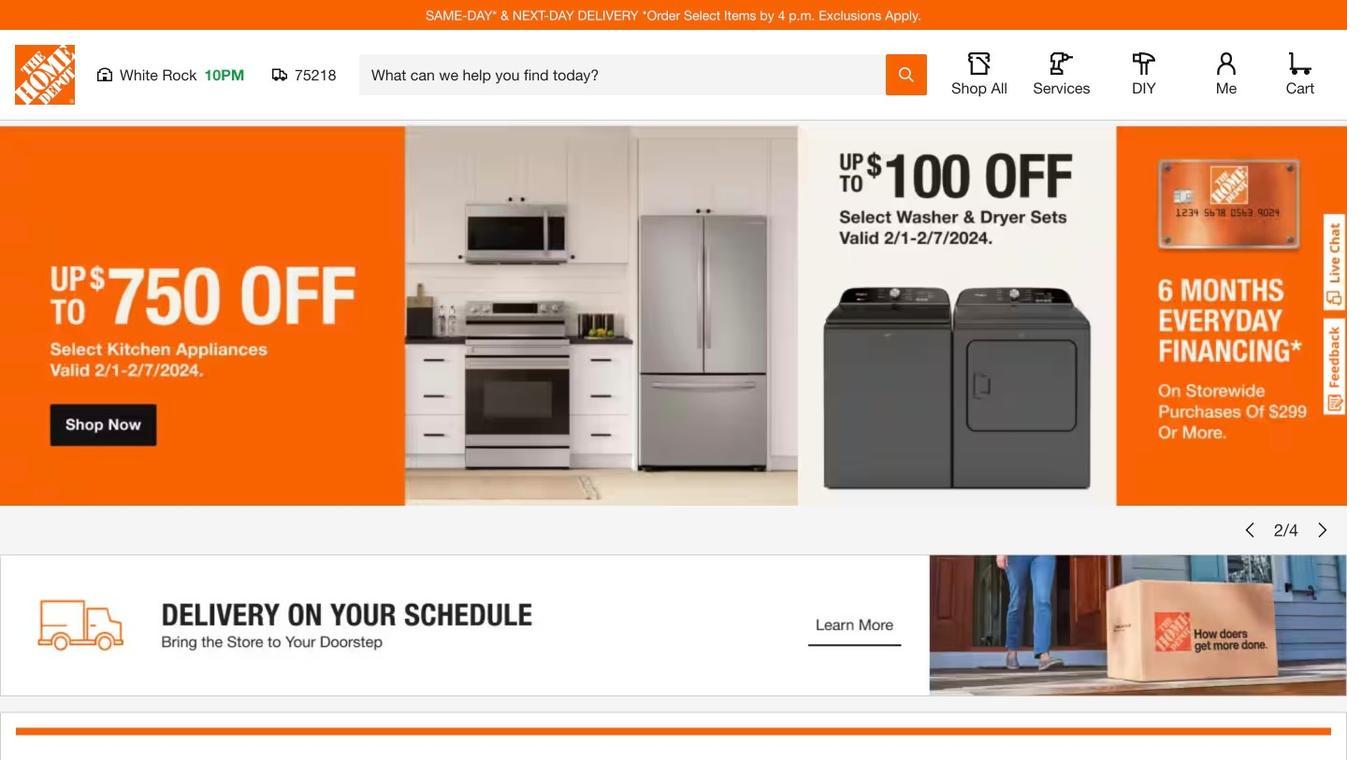 Task type: describe. For each thing, give the bounding box(es) containing it.
next slide image
[[1316, 523, 1331, 538]]

the home depot logo image
[[15, 45, 75, 105]]

previous slide image
[[1243, 523, 1258, 538]]

sponsored banner image
[[0, 555, 1347, 697]]

feedback link image
[[1322, 316, 1347, 417]]



Task type: locate. For each thing, give the bounding box(es) containing it.
live chat image
[[1322, 212, 1347, 313]]

What can we help you find today? search field
[[371, 55, 885, 95]]

special buy savings select appliances image
[[0, 124, 1347, 506]]



Task type: vqa. For each thing, say whether or not it's contained in the screenshot.
FEEDBACK LINK Image
yes



